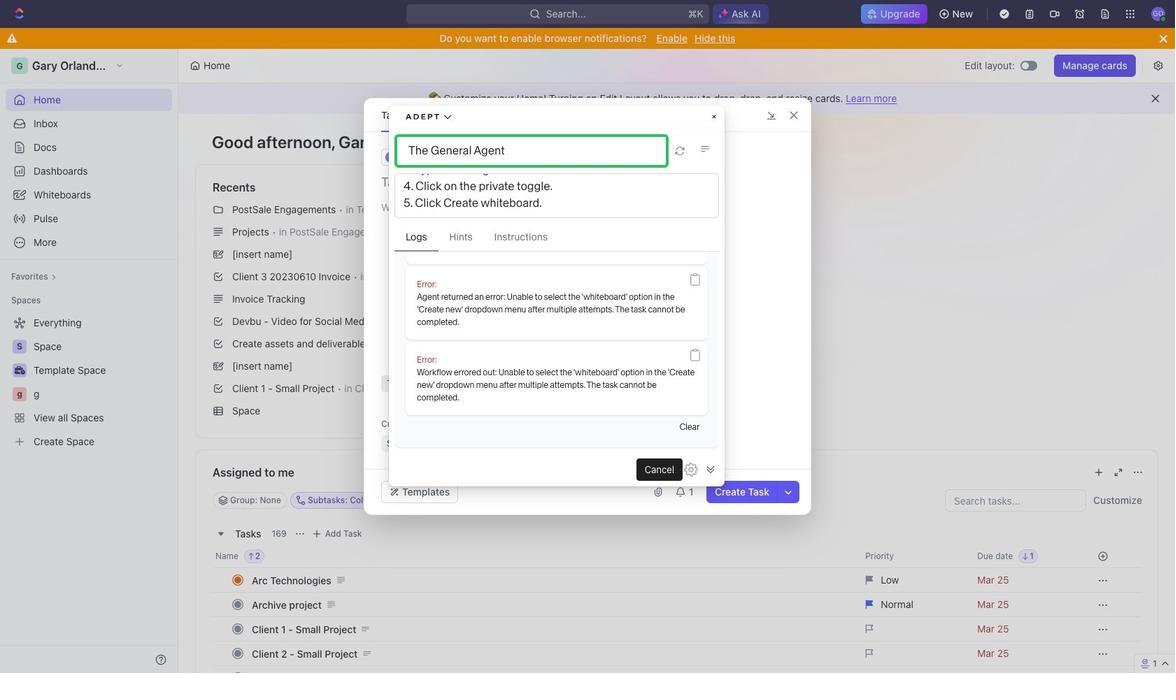 Task type: vqa. For each thing, say whether or not it's contained in the screenshot.
the "Security"
no



Task type: locate. For each thing, give the bounding box(es) containing it.
tree
[[6, 312, 172, 453]]

Task Name text field
[[381, 174, 797, 191]]

Search tasks... text field
[[946, 490, 1086, 511]]

alert
[[178, 83, 1175, 114]]

dialog
[[364, 98, 812, 516]]



Task type: describe. For each thing, give the bounding box(es) containing it.
sidebar navigation
[[0, 49, 178, 674]]

tree inside sidebar navigation
[[6, 312, 172, 453]]



